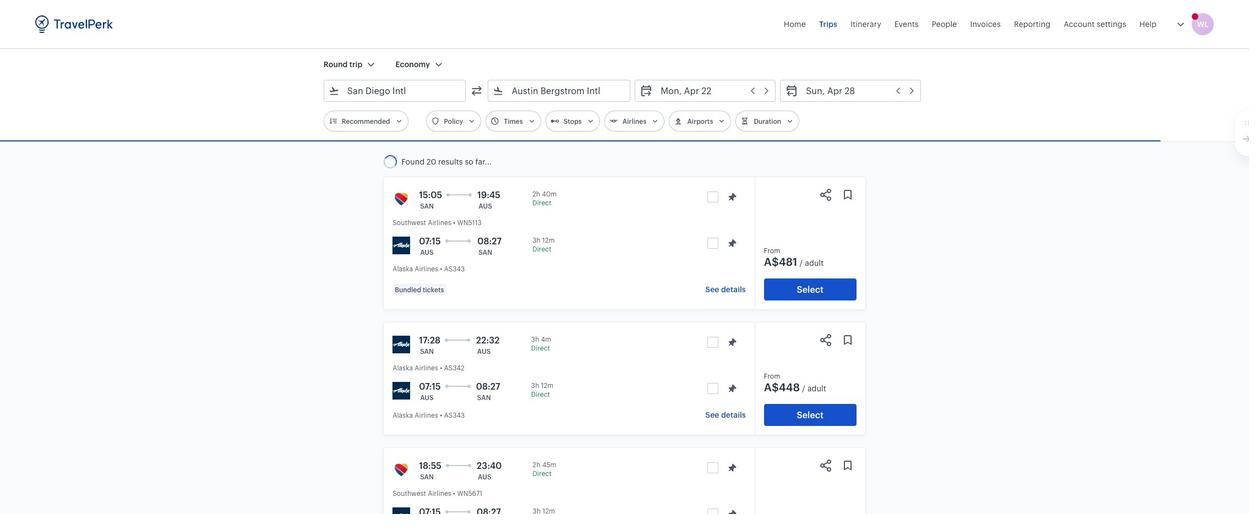 Task type: vqa. For each thing, say whether or not it's contained in the screenshot.
Add first traveler search box
no



Task type: describe. For each thing, give the bounding box(es) containing it.
2 alaska airlines image from the top
[[393, 382, 410, 400]]

alaska airlines image for southwest airlines image
[[393, 237, 410, 254]]

southwest airlines image
[[393, 462, 410, 479]]

To search field
[[504, 82, 616, 100]]

southwest airlines image
[[393, 191, 410, 208]]

Depart field
[[653, 82, 771, 100]]

alaska airlines image for southwest airlines icon at bottom left
[[393, 508, 410, 514]]



Task type: locate. For each thing, give the bounding box(es) containing it.
1 alaska airlines image from the top
[[393, 237, 410, 254]]

1 vertical spatial alaska airlines image
[[393, 508, 410, 514]]

2 alaska airlines image from the top
[[393, 508, 410, 514]]

Return field
[[799, 82, 917, 100]]

alaska airlines image
[[393, 237, 410, 254], [393, 508, 410, 514]]

0 vertical spatial alaska airlines image
[[393, 336, 410, 354]]

From search field
[[340, 82, 451, 100]]

alaska airlines image
[[393, 336, 410, 354], [393, 382, 410, 400]]

alaska airlines image down southwest airlines icon at bottom left
[[393, 508, 410, 514]]

0 vertical spatial alaska airlines image
[[393, 237, 410, 254]]

1 alaska airlines image from the top
[[393, 336, 410, 354]]

alaska airlines image down southwest airlines image
[[393, 237, 410, 254]]

1 vertical spatial alaska airlines image
[[393, 382, 410, 400]]



